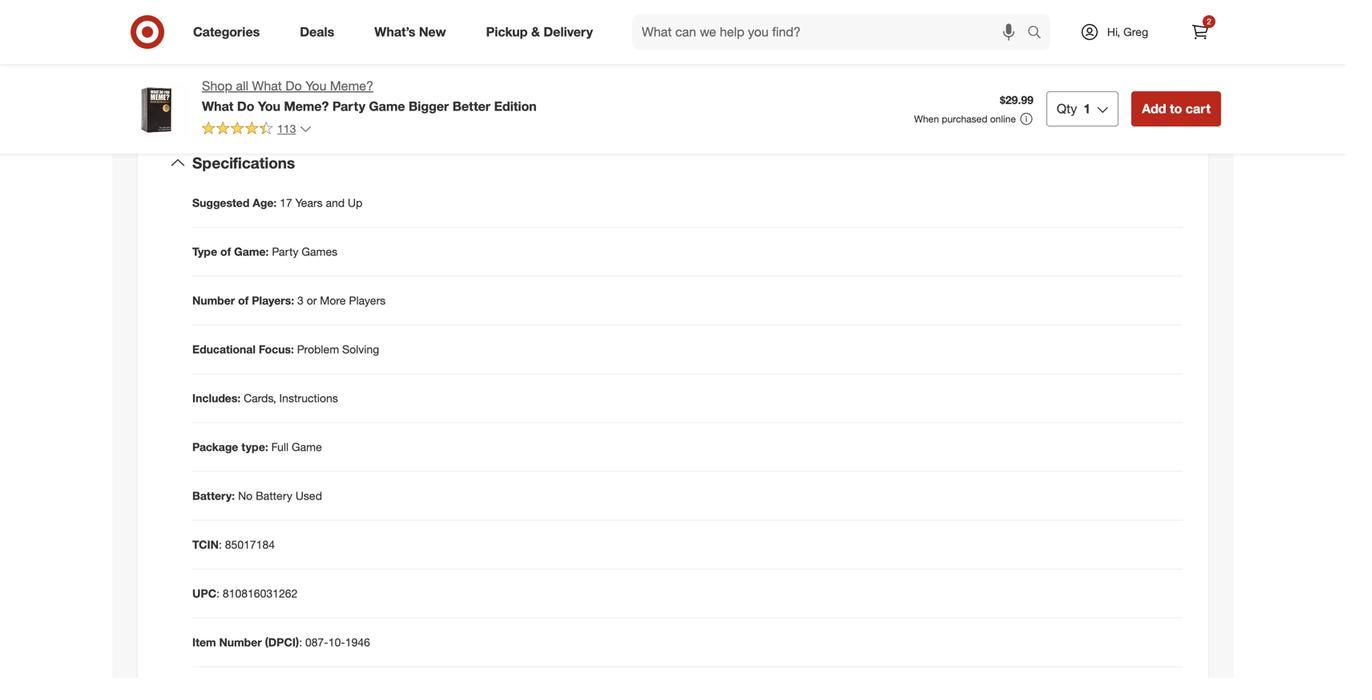 Task type: locate. For each thing, give the bounding box(es) containing it.
more down the part? at left
[[266, 25, 292, 40]]

1 horizontal spatial photo
[[372, 86, 402, 100]]

number down the type on the left
[[192, 294, 235, 308]]

you
[[285, 9, 304, 23], [305, 78, 327, 94], [258, 98, 280, 114]]

1 vertical spatial for
[[415, 25, 429, 40]]

and down "funniest"
[[511, 86, 530, 100]]

1 left sexy
[[441, 86, 447, 100]]

1 horizontal spatial meme?
[[330, 78, 373, 94]]

gather
[[208, 48, 243, 62]]

number right item
[[219, 636, 262, 650]]

0 vertical spatial :
[[219, 538, 222, 552]]

:
[[219, 538, 222, 552], [216, 587, 220, 601], [299, 636, 302, 650]]

0 vertical spatial you
[[285, 9, 304, 23]]

caption down with
[[279, 86, 318, 100]]

0 vertical spatial what
[[252, 78, 282, 94]]

0 horizontal spatial of
[[220, 245, 231, 259]]

do down all
[[237, 98, 254, 114]]

get
[[307, 9, 323, 23]]

1 horizontal spatial game
[[369, 98, 405, 114]]

for right fun)
[[415, 25, 429, 40]]

0 vertical spatial more
[[349, 9, 375, 23]]

1 vertical spatial of
[[238, 294, 249, 308]]

113 link
[[202, 121, 312, 139]]

upc : 810816031262
[[192, 587, 298, 601]]

take
[[428, 48, 449, 62]]

includes: left 450
[[208, 86, 254, 100]]

the up take
[[432, 25, 448, 40]]

: left 85017184
[[219, 538, 222, 552]]

0 horizontal spatial the
[[308, 64, 324, 78]]

0 horizontal spatial do
[[237, 98, 254, 114]]

your inside 'the best part? you get way more bang for your buck -- this edition features over a hundred more cards (and endless fun) for the same price as the best-selling og!'
[[423, 9, 445, 23]]

- left this
[[480, 9, 484, 23]]

450
[[257, 86, 276, 100]]

game down in
[[369, 98, 405, 114]]

a
[[614, 9, 620, 23]]

1 horizontal spatial more
[[349, 9, 375, 23]]

the inside gather your funniest friends and family and take turns matching outrageously funny caption cards with the photo card in play each round. funniest combo wins!
[[308, 64, 324, 78]]

0 vertical spatial number
[[192, 294, 235, 308]]

same
[[451, 25, 478, 40]]

1 vertical spatial includes:
[[192, 392, 241, 406]]

: for upc
[[216, 587, 220, 601]]

includes:
[[208, 86, 254, 100], [192, 392, 241, 406]]

0 vertical spatial your
[[423, 9, 445, 23]]

wins!
[[569, 64, 595, 78]]

easel,
[[478, 86, 508, 100]]

includes: 450 caption cards, 75 photo cards, 1 sexy easel, and bonus rules
[[208, 86, 596, 100]]

(dpci)
[[265, 636, 299, 650]]

what
[[252, 78, 282, 94], [202, 98, 234, 114]]

0 vertical spatial do
[[286, 78, 302, 94]]

0 vertical spatial of
[[220, 245, 231, 259]]

cards, left instructions
[[244, 392, 276, 406]]

and up card
[[351, 48, 370, 62]]

buck
[[448, 9, 473, 23]]

your up new
[[423, 9, 445, 23]]

fun)
[[393, 25, 412, 40]]

players:
[[252, 294, 294, 308]]

pickup
[[486, 24, 528, 40]]

shop all what do you meme? what do you meme? party game bigger better edition
[[202, 78, 537, 114]]

focus:
[[259, 343, 294, 357]]

party right "game:"
[[272, 245, 298, 259]]

to
[[1170, 101, 1182, 117]]

do down with
[[286, 78, 302, 94]]

add
[[1142, 101, 1166, 117]]

games
[[302, 245, 337, 259]]

2
[[1207, 16, 1211, 26]]

pickup & delivery link
[[472, 14, 613, 50]]

1 vertical spatial 1
[[1084, 101, 1091, 117]]

when purchased online
[[914, 113, 1016, 125]]

photo down in
[[372, 86, 402, 100]]

solving
[[342, 343, 379, 357]]

1 vertical spatial caption
[[279, 86, 318, 100]]

funny
[[599, 48, 626, 62]]

2 horizontal spatial you
[[305, 78, 327, 94]]

for up what's new
[[406, 9, 420, 23]]

cards, left the 75
[[321, 86, 354, 100]]

features
[[546, 9, 586, 23]]

1946
[[345, 636, 370, 650]]

1 horizontal spatial of
[[238, 294, 249, 308]]

and up play
[[406, 48, 425, 62]]

tcin
[[192, 538, 219, 552]]

0 vertical spatial game
[[369, 98, 405, 114]]

1 vertical spatial party
[[272, 245, 298, 259]]

0 horizontal spatial what
[[202, 98, 234, 114]]

photo inside gather your funniest friends and family and take turns matching outrageously funny caption cards with the photo card in play each round. funniest combo wins!
[[327, 64, 357, 78]]

years
[[295, 196, 323, 210]]

game inside shop all what do you meme? what do you meme? party game bigger better edition
[[369, 98, 405, 114]]

1 vertical spatial you
[[305, 78, 327, 94]]

your up cards on the top of the page
[[246, 48, 268, 62]]

0 vertical spatial caption
[[208, 64, 248, 78]]

0 vertical spatial photo
[[327, 64, 357, 78]]

1 vertical spatial meme?
[[284, 98, 329, 114]]

2 horizontal spatial cards,
[[405, 86, 438, 100]]

1 horizontal spatial do
[[286, 78, 302, 94]]

you inside 'the best part? you get way more bang for your buck -- this edition features over a hundred more cards (and endless fun) for the same price as the best-selling og!'
[[285, 9, 304, 23]]

of left players: on the left top of the page
[[238, 294, 249, 308]]

1 - from the left
[[476, 9, 480, 23]]

or
[[307, 294, 317, 308]]

caption down gather at top left
[[208, 64, 248, 78]]

0 horizontal spatial more
[[266, 25, 292, 40]]

meme? down card
[[330, 78, 373, 94]]

0 horizontal spatial caption
[[208, 64, 248, 78]]

more up endless
[[349, 9, 375, 23]]

game right "full"
[[292, 440, 322, 454]]

and
[[351, 48, 370, 62], [406, 48, 425, 62], [511, 86, 530, 100], [326, 196, 345, 210]]

includes: for includes: cards, instructions
[[192, 392, 241, 406]]

cart
[[1186, 101, 1211, 117]]

of right the type on the left
[[220, 245, 231, 259]]

in
[[387, 64, 396, 78]]

photo down friends
[[327, 64, 357, 78]]

1 horizontal spatial you
[[285, 9, 304, 23]]

as
[[510, 25, 521, 40]]

you up 113 "link"
[[258, 98, 280, 114]]

for
[[406, 9, 420, 23], [415, 25, 429, 40]]

0 vertical spatial 1
[[441, 86, 447, 100]]

more
[[320, 294, 346, 308]]

the right as on the top of the page
[[524, 25, 540, 40]]

0 vertical spatial meme?
[[330, 78, 373, 94]]

the best part? you get way more bang for your buck -- this edition features over a hundred more cards (and endless fun) for the same price as the best-selling og!
[[208, 9, 625, 40]]

1
[[441, 86, 447, 100], [1084, 101, 1091, 117]]

edition
[[508, 9, 543, 23]]

0 vertical spatial includes:
[[208, 86, 254, 100]]

package
[[192, 440, 238, 454]]

greg
[[1123, 25, 1148, 39]]

each
[[423, 64, 447, 78]]

categories link
[[179, 14, 280, 50]]

photo
[[327, 64, 357, 78], [372, 86, 402, 100]]

item
[[192, 636, 216, 650]]

used
[[296, 489, 322, 503]]

caption inside gather your funniest friends and family and take turns matching outrageously funny caption cards with the photo card in play each round. funniest combo wins!
[[208, 64, 248, 78]]

1 right qty
[[1084, 101, 1091, 117]]

(and
[[326, 25, 348, 40]]

party inside shop all what do you meme? what do you meme? party game bigger better edition
[[332, 98, 365, 114]]

you down friends
[[305, 78, 327, 94]]

0 horizontal spatial your
[[246, 48, 268, 62]]

includes: for includes: 450 caption cards, 75 photo cards, 1 sexy easel, and bonus rules
[[208, 86, 254, 100]]

0 horizontal spatial you
[[258, 98, 280, 114]]

: left 087-
[[299, 636, 302, 650]]

1 vertical spatial game
[[292, 440, 322, 454]]

categories
[[193, 24, 260, 40]]

1 vertical spatial do
[[237, 98, 254, 114]]

1 horizontal spatial party
[[332, 98, 365, 114]]

this
[[487, 9, 505, 23]]

2 link
[[1183, 14, 1218, 50]]

17
[[280, 196, 292, 210]]

087-
[[305, 636, 328, 650]]

deals
[[300, 24, 334, 40]]

party down card
[[332, 98, 365, 114]]

play
[[399, 64, 420, 78]]

: left 810816031262
[[216, 587, 220, 601]]

part?
[[255, 9, 282, 23]]

hi, greg
[[1107, 25, 1148, 39]]

1 horizontal spatial your
[[423, 9, 445, 23]]

- right the buck at the top left of page
[[476, 9, 480, 23]]

1 vertical spatial :
[[216, 587, 220, 601]]

suggested
[[192, 196, 250, 210]]

what down cards on the top of the page
[[252, 78, 282, 94]]

the right with
[[308, 64, 324, 78]]

-
[[476, 9, 480, 23], [480, 9, 484, 23]]

1 vertical spatial your
[[246, 48, 268, 62]]

of
[[220, 245, 231, 259], [238, 294, 249, 308]]

includes: up package at the left bottom of the page
[[192, 392, 241, 406]]

0 vertical spatial party
[[332, 98, 365, 114]]

1 vertical spatial photo
[[372, 86, 402, 100]]

cards, down play
[[405, 86, 438, 100]]

you left get at the top
[[285, 9, 304, 23]]

caption
[[208, 64, 248, 78], [279, 86, 318, 100]]

and left up
[[326, 196, 345, 210]]

2 horizontal spatial the
[[524, 25, 540, 40]]

all
[[236, 78, 248, 94]]

combo
[[531, 64, 566, 78]]

0 horizontal spatial photo
[[327, 64, 357, 78]]

1 horizontal spatial caption
[[279, 86, 318, 100]]

what down the shop
[[202, 98, 234, 114]]

selling
[[570, 25, 602, 40]]

your
[[423, 9, 445, 23], [246, 48, 268, 62]]

meme? up 113
[[284, 98, 329, 114]]

2 vertical spatial :
[[299, 636, 302, 650]]

image of what do you meme? party game bigger better edition image
[[125, 77, 189, 141]]



Task type: vqa. For each thing, say whether or not it's contained in the screenshot.
Bitzee
no



Task type: describe. For each thing, give the bounding box(es) containing it.
1 vertical spatial what
[[202, 98, 234, 114]]

battery: no battery used
[[192, 489, 322, 503]]

0 horizontal spatial game
[[292, 440, 322, 454]]

og!
[[605, 25, 625, 40]]

type of game: party games
[[192, 245, 337, 259]]

2 - from the left
[[480, 9, 484, 23]]

bonus
[[533, 86, 565, 100]]

endless
[[351, 25, 390, 40]]

round.
[[450, 64, 482, 78]]

810816031262
[[223, 587, 298, 601]]

best-
[[543, 25, 570, 40]]

with
[[284, 64, 305, 78]]

instructions
[[279, 392, 338, 406]]

qty 1
[[1057, 101, 1091, 117]]

no
[[238, 489, 253, 503]]

1 horizontal spatial the
[[432, 25, 448, 40]]

: for tcin
[[219, 538, 222, 552]]

3
[[297, 294, 304, 308]]

players
[[349, 294, 386, 308]]

0 horizontal spatial party
[[272, 245, 298, 259]]

type
[[192, 245, 217, 259]]

search button
[[1020, 14, 1059, 53]]

0 horizontal spatial cards,
[[244, 392, 276, 406]]

your inside gather your funniest friends and family and take turns matching outrageously funny caption cards with the photo card in play each round. funniest combo wins!
[[246, 48, 268, 62]]

card
[[360, 64, 384, 78]]

family
[[373, 48, 403, 62]]

hundred
[[208, 25, 263, 40]]

up
[[348, 196, 363, 210]]

price
[[481, 25, 507, 40]]

specifications button
[[151, 138, 1196, 189]]

search
[[1020, 26, 1059, 41]]

add to cart
[[1142, 101, 1211, 117]]

rules
[[568, 86, 596, 100]]

75
[[357, 86, 369, 100]]

what's
[[374, 24, 415, 40]]

pickup & delivery
[[486, 24, 593, 40]]

1 horizontal spatial 1
[[1084, 101, 1091, 117]]

package type: full game
[[192, 440, 322, 454]]

sexy
[[450, 86, 475, 100]]

when
[[914, 113, 939, 125]]

tcin : 85017184
[[192, 538, 275, 552]]

10-
[[328, 636, 345, 650]]

bang
[[378, 9, 403, 23]]

the
[[208, 9, 227, 23]]

2 vertical spatial you
[[258, 98, 280, 114]]

1 horizontal spatial what
[[252, 78, 282, 94]]

online
[[990, 113, 1016, 125]]

What can we help you find? suggestions appear below search field
[[632, 14, 1031, 50]]

hi,
[[1107, 25, 1120, 39]]

cards
[[295, 25, 323, 40]]

game:
[[234, 245, 269, 259]]

add to cart button
[[1132, 91, 1221, 127]]

delivery
[[544, 24, 593, 40]]

qty
[[1057, 101, 1077, 117]]

0 horizontal spatial meme?
[[284, 98, 329, 114]]

purchased
[[942, 113, 988, 125]]

type:
[[241, 440, 268, 454]]

shop
[[202, 78, 232, 94]]

0 horizontal spatial 1
[[441, 86, 447, 100]]

item number (dpci) : 087-10-1946
[[192, 636, 370, 650]]

outrageously
[[531, 48, 595, 62]]

0 vertical spatial for
[[406, 9, 420, 23]]

edition
[[494, 98, 537, 114]]

of for type
[[220, 245, 231, 259]]

1 vertical spatial more
[[266, 25, 292, 40]]

educational
[[192, 343, 256, 357]]

problem
[[297, 343, 339, 357]]

85017184
[[225, 538, 275, 552]]

battery:
[[192, 489, 235, 503]]

best
[[230, 9, 252, 23]]

matching
[[481, 48, 527, 62]]

suggested age: 17 years and up
[[192, 196, 363, 210]]

over
[[589, 9, 611, 23]]

of for number
[[238, 294, 249, 308]]

includes: cards, instructions
[[192, 392, 338, 406]]

turns
[[452, 48, 478, 62]]

educational focus: problem solving
[[192, 343, 379, 357]]

battery
[[256, 489, 292, 503]]

funniest
[[485, 64, 528, 78]]

way
[[326, 9, 346, 23]]

age:
[[253, 196, 277, 210]]

gather your funniest friends and family and take turns matching outrageously funny caption cards with the photo card in play each round. funniest combo wins!
[[208, 48, 626, 78]]

what's new
[[374, 24, 446, 40]]

full
[[271, 440, 289, 454]]

friends
[[314, 48, 348, 62]]

1 horizontal spatial cards,
[[321, 86, 354, 100]]

number of players: 3 or more players
[[192, 294, 386, 308]]

1 vertical spatial number
[[219, 636, 262, 650]]



